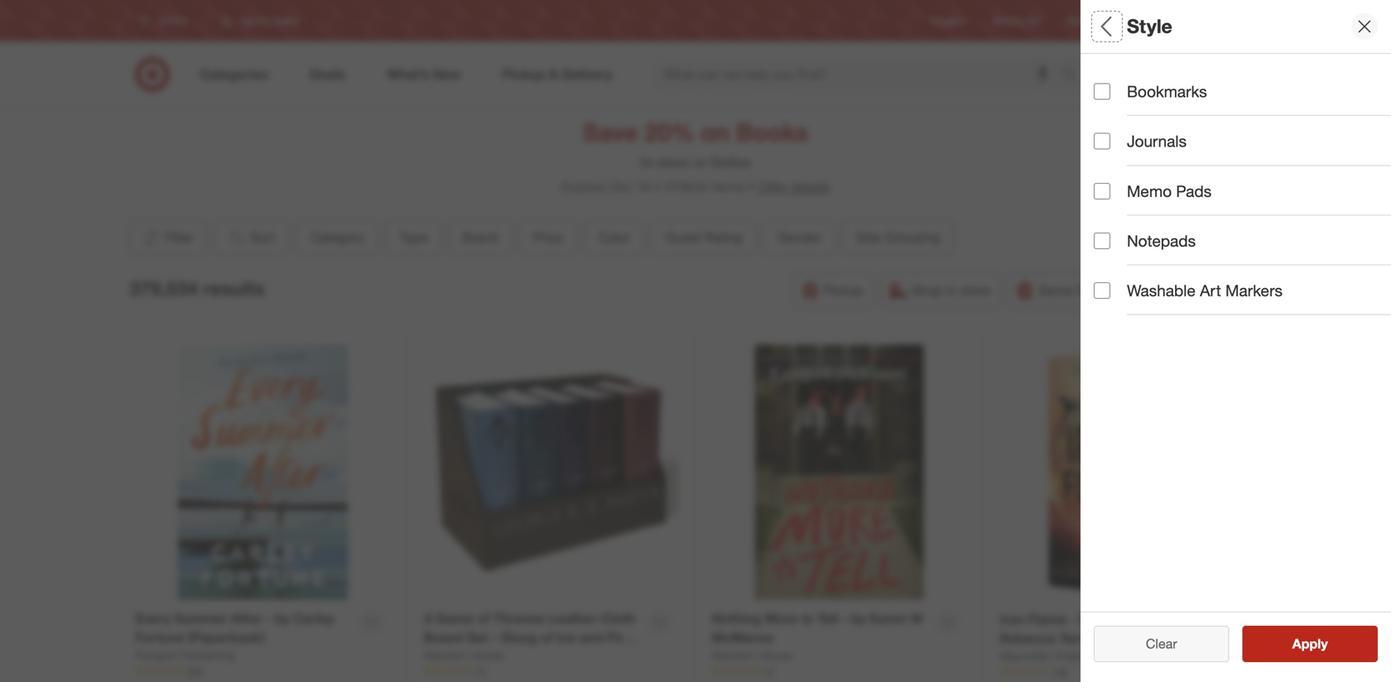Task type: describe. For each thing, give the bounding box(es) containing it.
macmillan
[[1000, 649, 1053, 664]]

filter
[[165, 229, 194, 246]]

2 r from the left
[[505, 649, 515, 665]]

grouping
[[885, 229, 940, 246]]

1 horizontal spatial brand button
[[1094, 170, 1391, 228]]

publishers
[[1056, 649, 1110, 664]]

penguin publishing link
[[135, 647, 235, 664]]

registry
[[930, 14, 967, 27]]

ice
[[557, 630, 576, 646]]

sort
[[250, 229, 276, 246]]

random for a game of thrones leather-cloth boxed set - (song of ice and fire) by  george r r martin (mixed media product)
[[424, 648, 468, 663]]

results for 379,534 results
[[203, 277, 265, 300]]

price button inside all filters dialog
[[1094, 228, 1391, 286]]

flame
[[1028, 612, 1067, 628]]

registry link
[[930, 14, 967, 28]]

every summer after - by carley fortune (paperback)
[[135, 611, 334, 646]]

in-
[[640, 154, 658, 170]]

brand inside all filters dialog
[[1094, 187, 1139, 206]]

macmillan publishers
[[1000, 649, 1110, 664]]

dec
[[609, 179, 633, 195]]

- up yarros
[[1070, 612, 1076, 628]]

10 link
[[712, 664, 967, 678]]

clear all button
[[1094, 626, 1229, 662]]

fortune
[[135, 630, 185, 646]]

mcmanus
[[712, 630, 773, 646]]

10
[[763, 665, 774, 677]]

color button inside all filters dialog
[[1094, 286, 1391, 344]]

publishing
[[181, 648, 235, 663]]

every summer after - by carley fortune (paperback) image
[[135, 345, 390, 600]]

0 horizontal spatial type
[[400, 229, 428, 246]]

What can we help you find? suggestions appear below search field
[[653, 56, 1066, 93]]

apply button
[[1242, 626, 1378, 662]]

every
[[135, 611, 171, 627]]

random house for -
[[424, 648, 504, 663]]

filters
[[1122, 15, 1173, 38]]

379,534
[[129, 277, 198, 300]]

results for see results
[[1303, 636, 1345, 652]]

guest rating
[[665, 229, 743, 246]]

bookmarks
[[1127, 82, 1207, 101]]

all
[[1094, 15, 1117, 38]]

style inside style button
[[1094, 593, 1131, 612]]

summer
[[174, 611, 227, 627]]

- inside a game of thrones leather-cloth boxed set - (song of ice and fire) by  george r r martin (mixed media product)
[[492, 630, 497, 646]]

random for nothing more to tell - by karen m mcmanus
[[712, 648, 756, 663]]

see results
[[1275, 636, 1345, 652]]

journals
[[1127, 132, 1187, 151]]

offer details button
[[745, 177, 830, 196]]

style dialog
[[1081, 0, 1391, 682]]

73
[[475, 665, 486, 677]]

size
[[857, 229, 881, 246]]

cloth
[[602, 611, 636, 627]]

clear all
[[1138, 636, 1186, 652]]

379534
[[664, 179, 709, 195]]

shop in store button
[[881, 273, 1001, 309]]

0 vertical spatial of
[[477, 611, 490, 627]]

tell
[[818, 611, 838, 627]]

1 r from the left
[[492, 649, 502, 665]]

redcard
[[1067, 14, 1106, 27]]

target circle link
[[1133, 14, 1188, 28]]

1 horizontal spatial type button
[[1094, 112, 1391, 170]]

shop
[[911, 282, 943, 299]]

books
[[736, 118, 808, 147]]

carley
[[293, 611, 334, 627]]

16
[[636, 179, 651, 195]]

offer details
[[758, 179, 830, 195]]

day
[[1076, 282, 1099, 299]]

martin
[[519, 649, 560, 665]]

iron
[[1000, 612, 1025, 628]]

shop in store
[[911, 282, 990, 299]]

guest rating button
[[651, 220, 757, 256]]

iron flame - (empyrean) - by rebecca yarros (hardcover) link
[[1000, 610, 1217, 648]]

0 horizontal spatial color button
[[584, 220, 644, 256]]

1 vertical spatial category button
[[296, 220, 379, 256]]

nothing more to tell - by karen m mcmanus
[[712, 611, 923, 646]]

on
[[701, 118, 730, 147]]

penguin
[[135, 648, 178, 663]]

to
[[801, 611, 814, 627]]

shipping button
[[1168, 273, 1262, 309]]

price inside all filters dialog
[[1094, 245, 1133, 264]]

style inside dialog
[[1127, 15, 1172, 38]]

more
[[765, 611, 798, 627]]

73 link
[[424, 664, 679, 678]]

200
[[187, 665, 203, 677]]

rating
[[704, 229, 743, 246]]

target
[[1133, 14, 1160, 27]]

a game of thrones leather-cloth boxed set - (song of ice and fire) by  george r r martin (mixed media product) link
[[424, 610, 640, 682]]

notepads
[[1127, 231, 1196, 250]]

delivery
[[1103, 282, 1151, 299]]

379,534 results
[[129, 277, 265, 300]]

redcard link
[[1067, 14, 1106, 28]]

weekly ad
[[993, 14, 1040, 27]]

1 vertical spatial type button
[[386, 220, 442, 256]]

gender button
[[763, 220, 836, 256]]

379534 items
[[664, 179, 745, 195]]

category button inside all filters dialog
[[1094, 54, 1391, 112]]

Washable Art Markers checkbox
[[1094, 282, 1110, 299]]

and
[[580, 630, 603, 646]]

store inside save 20% on books in-store or online
[[658, 154, 690, 170]]

1 vertical spatial of
[[541, 630, 553, 646]]

0 vertical spatial color
[[598, 229, 630, 246]]

0 horizontal spatial price button
[[519, 220, 577, 256]]

rebecca
[[1000, 631, 1055, 647]]

fire)
[[607, 630, 635, 646]]

by inside the nothing more to tell - by karen m mcmanus
[[851, 611, 866, 627]]

sort button
[[213, 220, 290, 256]]

category inside all filters dialog
[[1094, 71, 1163, 90]]

set
[[467, 630, 488, 646]]

a game of thrones leather-cloth boxed set - (song of ice and fire) by  george r r martin (mixed media product)
[[424, 611, 636, 682]]



Task type: vqa. For each thing, say whether or not it's contained in the screenshot.
SEE RESULTS
yes



Task type: locate. For each thing, give the bounding box(es) containing it.
random house for mcmanus
[[712, 648, 793, 663]]

markers
[[1226, 281, 1283, 300]]

-
[[266, 611, 271, 627], [842, 611, 847, 627], [1070, 612, 1076, 628], [1155, 612, 1160, 628], [492, 630, 497, 646]]

in
[[947, 282, 957, 299]]

washable
[[1127, 281, 1196, 300]]

- right tell
[[842, 611, 847, 627]]

1 horizontal spatial store
[[961, 282, 990, 299]]

offer
[[758, 179, 787, 195]]

1 clear from the left
[[1138, 636, 1169, 652]]

results
[[203, 277, 265, 300], [1303, 636, 1345, 652]]

random house link down mcmanus on the bottom right
[[712, 647, 793, 664]]

0 horizontal spatial random
[[424, 648, 468, 663]]

category right sort
[[310, 229, 365, 246]]

1 horizontal spatial of
[[541, 630, 553, 646]]

random house link for -
[[424, 647, 504, 664]]

of left ice
[[541, 630, 553, 646]]

0 horizontal spatial brand button
[[449, 220, 513, 256]]

0 vertical spatial type button
[[1094, 112, 1391, 170]]

category
[[1094, 71, 1163, 90], [310, 229, 365, 246]]

random house
[[424, 648, 504, 663], [712, 648, 793, 663]]

Notepads checkbox
[[1094, 233, 1110, 249]]

1 horizontal spatial category button
[[1094, 54, 1391, 112]]

george
[[442, 649, 488, 665]]

(empyrean)
[[1080, 612, 1151, 628]]

penguin publishing
[[135, 648, 235, 663]]

1 horizontal spatial random
[[712, 648, 756, 663]]

1 horizontal spatial random house link
[[712, 647, 793, 664]]

pickup button
[[793, 273, 874, 309]]

0 horizontal spatial color
[[598, 229, 630, 246]]

expires
[[561, 179, 605, 195]]

color
[[598, 229, 630, 246], [1094, 303, 1135, 322]]

Memo Pads checkbox
[[1094, 183, 1110, 199]]

1 horizontal spatial category
[[1094, 71, 1163, 90]]

store inside button
[[961, 282, 990, 299]]

- right after
[[266, 611, 271, 627]]

1 horizontal spatial color button
[[1094, 286, 1391, 344]]

m
[[911, 611, 923, 627]]

a game of thrones leather-cloth boxed set - (song of ice and fire) by  george r r martin (mixed media product) image
[[424, 345, 679, 600]]

store right the in
[[961, 282, 990, 299]]

clear for clear all
[[1138, 636, 1169, 652]]

circle
[[1163, 14, 1188, 27]]

1 random from the left
[[424, 648, 468, 663]]

0 vertical spatial results
[[203, 277, 265, 300]]

results right see
[[1303, 636, 1345, 652]]

1 vertical spatial store
[[961, 282, 990, 299]]

product)
[[466, 668, 520, 682]]

1 horizontal spatial r
[[505, 649, 515, 665]]

house for -
[[471, 648, 504, 663]]

1 random house link from the left
[[424, 647, 504, 664]]

1 vertical spatial results
[[1303, 636, 1345, 652]]

1 vertical spatial type
[[400, 229, 428, 246]]

2 random house from the left
[[712, 648, 793, 663]]

yarros
[[1059, 631, 1100, 647]]

0 vertical spatial brand
[[1094, 187, 1139, 206]]

r down (song in the bottom of the page
[[505, 649, 515, 665]]

random down mcmanus on the bottom right
[[712, 648, 756, 663]]

same day delivery
[[1039, 282, 1151, 299]]

0 horizontal spatial store
[[658, 154, 690, 170]]

pickup
[[823, 282, 863, 299]]

by inside a game of thrones leather-cloth boxed set - (song of ice and fire) by  george r r martin (mixed media product)
[[424, 649, 438, 665]]

0 horizontal spatial brand
[[463, 229, 498, 246]]

by inside iron flame - (empyrean) - by rebecca yarros (hardcover)
[[1164, 612, 1179, 628]]

save 20% on books in-store or online
[[583, 118, 808, 170]]

memo
[[1127, 182, 1172, 201]]

a
[[424, 611, 433, 627]]

0 horizontal spatial random house link
[[424, 647, 504, 664]]

- up clear all
[[1155, 612, 1160, 628]]

same day delivery button
[[1008, 273, 1161, 309]]

store
[[658, 154, 690, 170], [961, 282, 990, 299]]

results down sort button
[[203, 277, 265, 300]]

1 horizontal spatial color
[[1094, 303, 1135, 322]]

store left or
[[658, 154, 690, 170]]

every summer after - by carley fortune (paperback) link
[[135, 610, 352, 647]]

house up 10 in the right of the page
[[759, 648, 793, 663]]

1 house from the left
[[471, 648, 504, 663]]

color down washable art markers checkbox
[[1094, 303, 1135, 322]]

random house link down set
[[424, 647, 504, 664]]

clear
[[1138, 636, 1169, 652], [1146, 636, 1177, 652]]

size grouping
[[857, 229, 940, 246]]

(mixed
[[564, 649, 606, 665]]

macmillan publishers link
[[1000, 648, 1110, 665]]

all filters dialog
[[1081, 0, 1391, 682]]

0 vertical spatial color button
[[584, 220, 644, 256]]

results inside button
[[1303, 636, 1345, 652]]

price down the expires
[[533, 229, 563, 246]]

0 horizontal spatial category
[[310, 229, 365, 246]]

(paperback)
[[188, 630, 265, 646]]

price up washable art markers checkbox
[[1094, 245, 1133, 264]]

target circle
[[1133, 14, 1188, 27]]

1 horizontal spatial price
[[1094, 245, 1133, 264]]

art
[[1200, 281, 1221, 300]]

- inside every summer after - by carley fortune (paperback)
[[266, 611, 271, 627]]

nothing
[[712, 611, 761, 627]]

0 horizontal spatial type button
[[386, 220, 442, 256]]

details
[[791, 179, 830, 195]]

weekly ad link
[[993, 14, 1040, 28]]

- right set
[[492, 630, 497, 646]]

house for mcmanus
[[759, 648, 793, 663]]

146
[[1051, 666, 1068, 678]]

Bookmarks checkbox
[[1094, 83, 1110, 100]]

leather-
[[549, 611, 602, 627]]

pads
[[1176, 182, 1212, 201]]

0 vertical spatial category button
[[1094, 54, 1391, 112]]

0 horizontal spatial house
[[471, 648, 504, 663]]

20%
[[644, 118, 694, 147]]

by left carley on the bottom left of page
[[275, 611, 290, 627]]

1 horizontal spatial price button
[[1094, 228, 1391, 286]]

1 horizontal spatial brand
[[1094, 187, 1139, 206]]

type
[[1094, 129, 1129, 148], [400, 229, 428, 246]]

1 horizontal spatial house
[[759, 648, 793, 663]]

category down all filters on the right of the page
[[1094, 71, 1163, 90]]

by inside every summer after - by carley fortune (paperback)
[[275, 611, 290, 627]]

by up media
[[424, 649, 438, 665]]

1 horizontal spatial results
[[1303, 636, 1345, 652]]

146 link
[[1000, 665, 1256, 679]]

media
[[424, 668, 462, 682]]

type inside all filters dialog
[[1094, 129, 1129, 148]]

Journals checkbox
[[1094, 133, 1110, 150]]

0 horizontal spatial r
[[492, 649, 502, 665]]

house
[[471, 648, 504, 663], [759, 648, 793, 663]]

0 horizontal spatial results
[[203, 277, 265, 300]]

brand
[[1094, 187, 1139, 206], [463, 229, 498, 246]]

washable art markers
[[1127, 281, 1283, 300]]

0 horizontal spatial category button
[[296, 220, 379, 256]]

2 random house link from the left
[[712, 647, 793, 664]]

0 horizontal spatial of
[[477, 611, 490, 627]]

- inside the nothing more to tell - by karen m mcmanus
[[842, 611, 847, 627]]

iron flame - (empyrean) - by rebecca yarros (hardcover)
[[1000, 612, 1179, 647]]

boxed
[[424, 630, 463, 646]]

of up set
[[477, 611, 490, 627]]

iron flame - (empyrean) - by rebecca yarros (hardcover) image
[[1000, 345, 1256, 601]]

0 horizontal spatial price
[[533, 229, 563, 246]]

0 vertical spatial category
[[1094, 71, 1163, 90]]

1 vertical spatial color
[[1094, 303, 1135, 322]]

random house link for mcmanus
[[712, 647, 793, 664]]

0 horizontal spatial random house
[[424, 648, 504, 663]]

random house down mcmanus on the bottom right
[[712, 648, 793, 663]]

clear for clear
[[1146, 636, 1177, 652]]

by up all
[[1164, 612, 1179, 628]]

0 vertical spatial style
[[1127, 15, 1172, 38]]

shipping
[[1199, 282, 1251, 299]]

by left karen
[[851, 611, 866, 627]]

1 vertical spatial style
[[1094, 593, 1131, 612]]

color inside all filters dialog
[[1094, 303, 1135, 322]]

see
[[1275, 636, 1299, 652]]

same
[[1039, 282, 1073, 299]]

0 vertical spatial store
[[658, 154, 690, 170]]

2 random from the left
[[712, 648, 756, 663]]

nothing more to tell - by karen m mcmanus link
[[712, 610, 928, 647]]

house up 73
[[471, 648, 504, 663]]

random
[[424, 648, 468, 663], [712, 648, 756, 663]]

all
[[1173, 636, 1186, 652]]

random down boxed
[[424, 648, 468, 663]]

nothing more to tell - by karen m mcmanus image
[[712, 345, 967, 600]]

r
[[492, 649, 502, 665], [505, 649, 515, 665]]

expires dec 16
[[561, 179, 651, 195]]

0 vertical spatial type
[[1094, 129, 1129, 148]]

1 horizontal spatial type
[[1094, 129, 1129, 148]]

random house link
[[424, 647, 504, 664], [712, 647, 793, 664]]

items
[[712, 179, 745, 195]]

filter button
[[129, 220, 206, 256]]

brand button
[[1094, 170, 1391, 228], [449, 220, 513, 256]]

random house down set
[[424, 648, 504, 663]]

1 vertical spatial color button
[[1094, 286, 1391, 344]]

clear inside button
[[1138, 636, 1169, 652]]

(hardcover)
[[1103, 631, 1176, 647]]

r up product) at the left of the page
[[492, 649, 502, 665]]

1 vertical spatial brand
[[463, 229, 498, 246]]

clear inside button
[[1146, 636, 1177, 652]]

1 random house from the left
[[424, 648, 504, 663]]

2 clear from the left
[[1146, 636, 1177, 652]]

color down dec
[[598, 229, 630, 246]]

1 horizontal spatial random house
[[712, 648, 793, 663]]

all filters
[[1094, 15, 1173, 38]]

after
[[231, 611, 262, 627]]

search
[[1054, 68, 1094, 84]]

2 house from the left
[[759, 648, 793, 663]]

thrones
[[493, 611, 545, 627]]

search button
[[1054, 56, 1094, 96]]

1 vertical spatial category
[[310, 229, 365, 246]]



